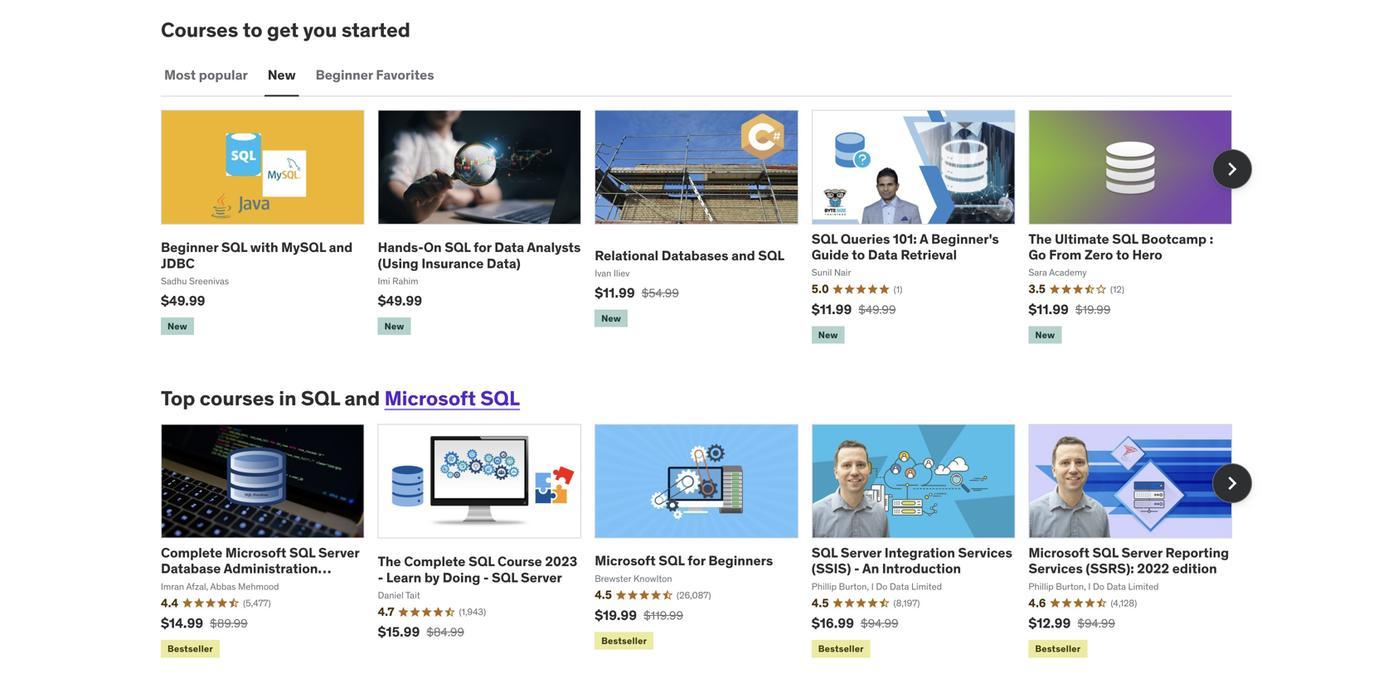 Task type: vqa. For each thing, say whether or not it's contained in the screenshot.
Learn
yes



Task type: locate. For each thing, give the bounding box(es) containing it.
microsoft sql link
[[385, 386, 520, 411]]

beginner favorites button
[[312, 55, 438, 95]]

2 horizontal spatial -
[[854, 561, 860, 578]]

services left (ssrs): at right bottom
[[1029, 561, 1083, 578]]

(ssis)
[[812, 561, 852, 578]]

1 horizontal spatial to
[[852, 246, 865, 263]]

top
[[161, 386, 195, 411]]

sql inside the ultimate sql bootcamp : go from zero to hero
[[1113, 230, 1139, 247]]

popular
[[199, 66, 248, 83]]

course
[[498, 553, 542, 570], [161, 577, 206, 594]]

beginner
[[316, 66, 373, 83], [161, 239, 218, 256]]

0 horizontal spatial data
[[495, 239, 524, 256]]

1 horizontal spatial data
[[868, 246, 898, 263]]

to right guide on the right top of the page
[[852, 246, 865, 263]]

courses to get you started
[[161, 17, 411, 42]]

sql inside hands-on sql for data analysts (using insurance data)
[[445, 239, 471, 256]]

the left "by"
[[378, 553, 401, 570]]

the ultimate sql bootcamp : go from zero to hero
[[1029, 230, 1214, 263]]

reporting
[[1166, 545, 1230, 562]]

1 horizontal spatial the
[[1029, 230, 1052, 247]]

most
[[164, 66, 196, 83]]

1 vertical spatial the
[[378, 553, 401, 570]]

(ssrs):
[[1086, 561, 1135, 578]]

- for learn
[[378, 569, 383, 586]]

new button
[[264, 55, 299, 95]]

favorites
[[376, 66, 434, 83]]

next image for the ultimate sql bootcamp : go from zero to hero
[[1220, 156, 1246, 183]]

sql queries 101: a beginner's guide to data retrieval link
[[812, 230, 1000, 263]]

services inside the microsoft sql server reporting services (ssrs): 2022 edition
[[1029, 561, 1083, 578]]

0 horizontal spatial for
[[474, 239, 492, 256]]

you
[[303, 17, 337, 42]]

server left 'integration'
[[841, 545, 882, 562]]

and right the 'databases'
[[732, 247, 756, 264]]

1 horizontal spatial complete
[[404, 553, 466, 570]]

doing
[[443, 569, 481, 586]]

administration
[[224, 561, 318, 578]]

2 carousel element from the top
[[161, 424, 1253, 661]]

courses
[[200, 386, 275, 411]]

1 next image from the top
[[1220, 156, 1246, 183]]

- left 'an'
[[854, 561, 860, 578]]

beginner left with
[[161, 239, 218, 256]]

get
[[267, 17, 299, 42]]

to inside sql queries 101: a beginner's guide to data retrieval
[[852, 246, 865, 263]]

0 horizontal spatial beginner
[[161, 239, 218, 256]]

beginner inside button
[[316, 66, 373, 83]]

beginner for beginner favorites
[[316, 66, 373, 83]]

to left get
[[243, 17, 263, 42]]

for left beginners
[[688, 553, 706, 570]]

data left the analysts
[[495, 239, 524, 256]]

courses
[[161, 17, 238, 42]]

microsoft inside the microsoft sql server reporting services (ssrs): 2022 edition
[[1029, 545, 1090, 562]]

microsoft sql server reporting services (ssrs): 2022 edition link
[[1029, 545, 1230, 578]]

0 horizontal spatial complete
[[161, 545, 223, 562]]

the for go
[[1029, 230, 1052, 247]]

microsoft inside complete microsoft sql server database administration course
[[225, 545, 286, 562]]

(using
[[378, 255, 419, 272]]

course inside complete microsoft sql server database administration course
[[161, 577, 206, 594]]

relational
[[595, 247, 659, 264]]

data
[[495, 239, 524, 256], [868, 246, 898, 263]]

the inside the ultimate sql bootcamp : go from zero to hero
[[1029, 230, 1052, 247]]

server right doing
[[521, 569, 562, 586]]

1 vertical spatial beginner
[[161, 239, 218, 256]]

and right 'in'
[[345, 386, 380, 411]]

data left a
[[868, 246, 898, 263]]

server inside the microsoft sql server reporting services (ssrs): 2022 edition
[[1122, 545, 1163, 562]]

the left 'ultimate'
[[1029, 230, 1052, 247]]

edition
[[1173, 561, 1218, 578]]

0 horizontal spatial course
[[161, 577, 206, 594]]

server
[[318, 545, 359, 562], [841, 545, 882, 562], [1122, 545, 1163, 562], [521, 569, 562, 586]]

- inside sql server integration services (ssis) - an introduction
[[854, 561, 860, 578]]

sql
[[812, 230, 838, 247], [1113, 230, 1139, 247], [221, 239, 247, 256], [445, 239, 471, 256], [758, 247, 785, 264], [301, 386, 340, 411], [481, 386, 520, 411], [289, 545, 315, 562], [812, 545, 838, 562], [1093, 545, 1119, 562], [659, 553, 685, 570], [469, 553, 495, 570], [492, 569, 518, 586]]

- right doing
[[484, 569, 489, 586]]

server inside the complete sql course 2023 - learn by doing - sql server
[[521, 569, 562, 586]]

the inside the complete sql course 2023 - learn by doing - sql server
[[378, 553, 401, 570]]

0 vertical spatial beginner
[[316, 66, 373, 83]]

-
[[854, 561, 860, 578], [378, 569, 383, 586], [484, 569, 489, 586]]

1 vertical spatial carousel element
[[161, 424, 1253, 661]]

- left learn at the bottom of the page
[[378, 569, 383, 586]]

0 vertical spatial the
[[1029, 230, 1052, 247]]

course inside the complete sql course 2023 - learn by doing - sql server
[[498, 553, 542, 570]]

introduction
[[883, 561, 962, 578]]

server right administration
[[318, 545, 359, 562]]

1 horizontal spatial beginner
[[316, 66, 373, 83]]

next image
[[1220, 156, 1246, 183], [1220, 470, 1246, 497]]

new
[[268, 66, 296, 83]]

beginner sql with mysql and jdbc
[[161, 239, 353, 272]]

server left edition
[[1122, 545, 1163, 562]]

0 vertical spatial for
[[474, 239, 492, 256]]

microsoft
[[385, 386, 476, 411], [225, 545, 286, 562], [1029, 545, 1090, 562], [595, 553, 656, 570]]

to right zero
[[1117, 246, 1130, 263]]

the
[[1029, 230, 1052, 247], [378, 553, 401, 570]]

for
[[474, 239, 492, 256], [688, 553, 706, 570]]

1 vertical spatial next image
[[1220, 470, 1246, 497]]

learn
[[386, 569, 422, 586]]

beginner's
[[932, 230, 1000, 247]]

guide
[[812, 246, 849, 263]]

2 next image from the top
[[1220, 470, 1246, 497]]

and for beginner sql with mysql and jdbc
[[329, 239, 353, 256]]

bootcamp
[[1142, 230, 1207, 247]]

0 horizontal spatial to
[[243, 17, 263, 42]]

1 carousel element from the top
[[161, 110, 1253, 347]]

hero
[[1133, 246, 1163, 263]]

relational databases and sql link
[[595, 247, 785, 264]]

0 horizontal spatial -
[[378, 569, 383, 586]]

services right 'integration'
[[959, 545, 1013, 562]]

1 horizontal spatial services
[[1029, 561, 1083, 578]]

1 horizontal spatial course
[[498, 553, 542, 570]]

and right mysql
[[329, 239, 353, 256]]

beginner down you
[[316, 66, 373, 83]]

0 vertical spatial carousel element
[[161, 110, 1253, 347]]

0 vertical spatial next image
[[1220, 156, 1246, 183]]

2 horizontal spatial to
[[1117, 246, 1130, 263]]

1 vertical spatial for
[[688, 553, 706, 570]]

101:
[[893, 230, 917, 247]]

1 vertical spatial course
[[161, 577, 206, 594]]

0 horizontal spatial the
[[378, 553, 401, 570]]

0 horizontal spatial services
[[959, 545, 1013, 562]]

to
[[243, 17, 263, 42], [852, 246, 865, 263], [1117, 246, 1130, 263]]

and
[[329, 239, 353, 256], [732, 247, 756, 264], [345, 386, 380, 411]]

for inside hands-on sql for data analysts (using insurance data)
[[474, 239, 492, 256]]

go
[[1029, 246, 1047, 263]]

hands-
[[378, 239, 424, 256]]

jdbc
[[161, 255, 195, 272]]

data inside sql queries 101: a beginner's guide to data retrieval
[[868, 246, 898, 263]]

beginner inside beginner sql with mysql and jdbc
[[161, 239, 218, 256]]

sql inside sql queries 101: a beginner's guide to data retrieval
[[812, 230, 838, 247]]

with
[[250, 239, 278, 256]]

services
[[959, 545, 1013, 562], [1029, 561, 1083, 578]]

on
[[424, 239, 442, 256]]

top courses in sql and microsoft sql
[[161, 386, 520, 411]]

insurance
[[422, 255, 484, 272]]

carousel element containing complete microsoft sql server database administration course
[[161, 424, 1253, 661]]

analysts
[[527, 239, 581, 256]]

databases
[[662, 247, 729, 264]]

for right on
[[474, 239, 492, 256]]

complete
[[161, 545, 223, 562], [404, 553, 466, 570]]

carousel element
[[161, 110, 1253, 347], [161, 424, 1253, 661]]

0 vertical spatial course
[[498, 553, 542, 570]]

server inside complete microsoft sql server database administration course
[[318, 545, 359, 562]]

and inside beginner sql with mysql and jdbc
[[329, 239, 353, 256]]

2023
[[545, 553, 578, 570]]



Task type: describe. For each thing, give the bounding box(es) containing it.
beginner sql with mysql and jdbc link
[[161, 239, 353, 272]]

microsoft sql server reporting services (ssrs): 2022 edition
[[1029, 545, 1230, 578]]

carousel element containing sql queries 101: a beginner's guide to data retrieval
[[161, 110, 1253, 347]]

server inside sql server integration services (ssis) - an introduction
[[841, 545, 882, 562]]

integration
[[885, 545, 956, 562]]

queries
[[841, 230, 890, 247]]

beginner favorites
[[316, 66, 434, 83]]

sql inside sql server integration services (ssis) - an introduction
[[812, 545, 838, 562]]

hands-on sql for data analysts (using insurance data) link
[[378, 239, 581, 272]]

from
[[1050, 246, 1082, 263]]

zero
[[1085, 246, 1114, 263]]

2022
[[1138, 561, 1170, 578]]

beginners
[[709, 553, 773, 570]]

services inside sql server integration services (ssis) - an introduction
[[959, 545, 1013, 562]]

:
[[1210, 230, 1214, 247]]

relational databases and sql
[[595, 247, 785, 264]]

the complete sql course 2023 - learn by doing - sql server link
[[378, 553, 578, 586]]

ultimate
[[1055, 230, 1110, 247]]

complete microsoft sql server database administration course link
[[161, 545, 359, 594]]

database
[[161, 561, 221, 578]]

the complete sql course 2023 - learn by doing - sql server
[[378, 553, 578, 586]]

1 horizontal spatial for
[[688, 553, 706, 570]]

in
[[279, 386, 297, 411]]

mysql
[[281, 239, 326, 256]]

sql queries 101: a beginner's guide to data retrieval
[[812, 230, 1000, 263]]

by
[[425, 569, 440, 586]]

complete microsoft sql server database administration course
[[161, 545, 359, 594]]

data inside hands-on sql for data analysts (using insurance data)
[[495, 239, 524, 256]]

started
[[342, 17, 411, 42]]

- for an
[[854, 561, 860, 578]]

the ultimate sql bootcamp : go from zero to hero link
[[1029, 230, 1214, 263]]

retrieval
[[901, 246, 957, 263]]

and for top courses in sql and microsoft sql
[[345, 386, 380, 411]]

complete inside complete microsoft sql server database administration course
[[161, 545, 223, 562]]

sql server integration services (ssis) - an introduction
[[812, 545, 1013, 578]]

microsoft sql for beginners
[[595, 553, 773, 570]]

the for -
[[378, 553, 401, 570]]

sql inside complete microsoft sql server database administration course
[[289, 545, 315, 562]]

hands-on sql for data analysts (using insurance data)
[[378, 239, 581, 272]]

sql inside beginner sql with mysql and jdbc
[[221, 239, 247, 256]]

to inside the ultimate sql bootcamp : go from zero to hero
[[1117, 246, 1130, 263]]

sql inside the microsoft sql server reporting services (ssrs): 2022 edition
[[1093, 545, 1119, 562]]

1 horizontal spatial -
[[484, 569, 489, 586]]

an
[[863, 561, 880, 578]]

next image for microsoft sql server reporting services (ssrs): 2022 edition
[[1220, 470, 1246, 497]]

beginner for beginner sql with mysql and jdbc
[[161, 239, 218, 256]]

data)
[[487, 255, 521, 272]]

microsoft sql for beginners link
[[595, 553, 773, 570]]

a
[[920, 230, 929, 247]]

complete inside the complete sql course 2023 - learn by doing - sql server
[[404, 553, 466, 570]]

most popular
[[164, 66, 248, 83]]

sql server integration services (ssis) - an introduction link
[[812, 545, 1013, 578]]

most popular button
[[161, 55, 251, 95]]



